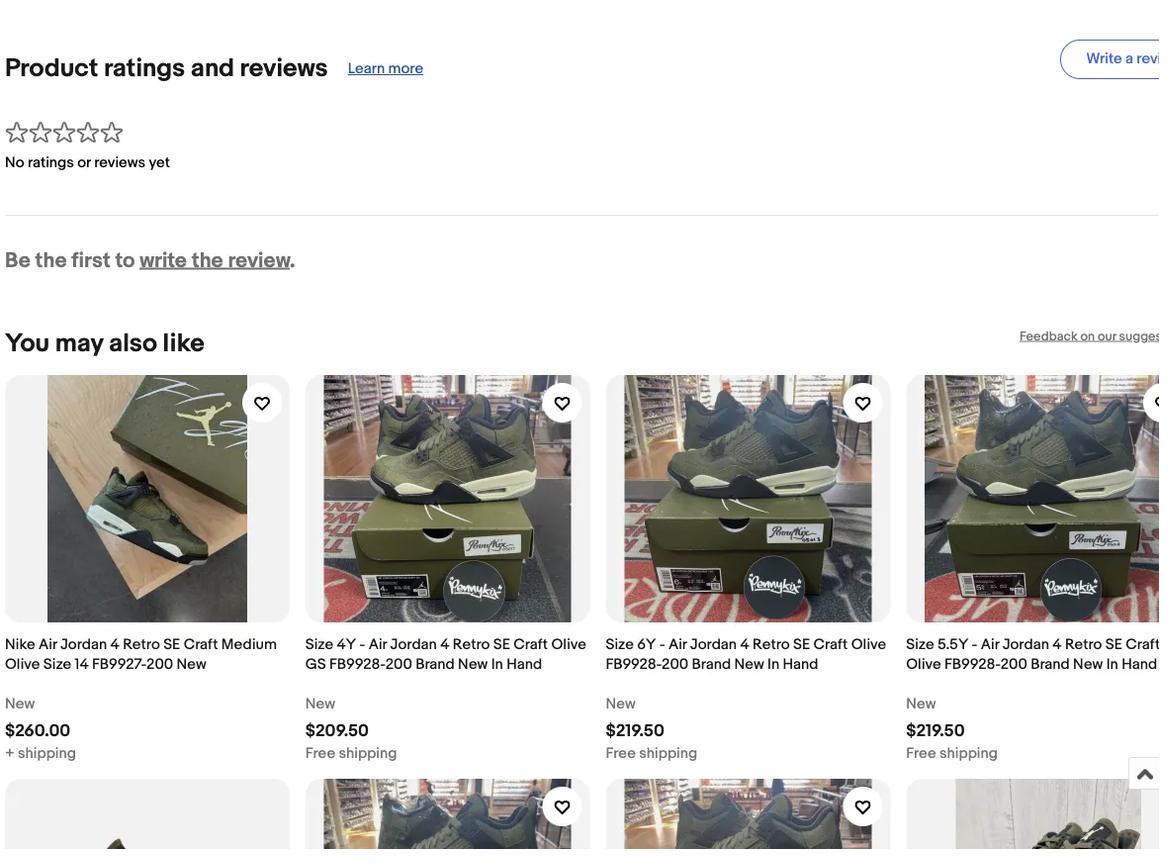 Task type: vqa. For each thing, say whether or not it's contained in the screenshot.
leftmost See all
no



Task type: describe. For each thing, give the bounding box(es) containing it.
hand for size 6y - air jordan 4 retro se craft olive fb9928-200 brand new in hand
[[783, 655, 819, 673]]

size for size 4y - air jordan 4 retro se craft olive gs fb9928-200 brand new in hand
[[306, 635, 334, 653]]

+ shipping text field
[[5, 743, 76, 763]]

product ratings and reviews
[[5, 53, 328, 84]]

new text field for size 6y - air jordan 4 retro se craft olive fb9928-200 brand new in hand
[[606, 694, 636, 714]]

se for size 5.5y - air jordan 4 retro se craft olive fb9928-200 brand new in hand
[[1106, 635, 1123, 653]]

$219.50 for size 5.5y - air jordan 4 retro se craft olive fb9928-200 brand new in hand
[[907, 721, 966, 742]]

shipping for size 5.5y - air jordan 4 retro se craft olive fb9928-200 brand new in hand
[[940, 744, 998, 762]]

fb9927-
[[92, 655, 146, 673]]

nike air jordan 4 retro se craft medium olive size 14 fb9927-200 new
[[5, 635, 277, 673]]

4 for size 5.5y - air jordan 4 retro se craft olive fb9928-200 brand new in hand
[[1053, 635, 1062, 653]]

free shipping text field for size 5.5y - air jordan 4 retro se craft olive fb9928-200 brand new in hand
[[907, 743, 998, 763]]

- for 6y
[[660, 635, 666, 653]]

you
[[5, 329, 49, 359]]

air inside nike air jordan 4 retro se craft medium olive size 14 fb9927-200 new
[[39, 635, 57, 653]]

size for size 5.5y - air jordan 4 retro se craft olive fb9928-200 brand new in hand
[[907, 635, 935, 653]]

new inside size 5.5y - air jordan 4 retro se craft olive fb9928-200 brand new in hand
[[1074, 655, 1104, 673]]

size 6y - air jordan 4 retro se craft olive fb9928-200 brand new in hand
[[606, 635, 887, 673]]

write a revi link
[[1061, 40, 1160, 79]]

yet
[[149, 154, 170, 172]]

air for size 6y - air jordan 4 retro se craft olive fb9928-200 brand new in hand
[[669, 635, 687, 653]]

sugges
[[1120, 329, 1160, 344]]

may
[[55, 329, 103, 359]]

200 inside size 5.5y - air jordan 4 retro se craft olive fb9928-200 brand new in hand
[[1001, 655, 1028, 673]]

$219.50 for size 6y - air jordan 4 retro se craft olive fb9928-200 brand new in hand
[[606, 721, 665, 742]]

brand for size 6y - air jordan 4 retro se craft olive fb9928-200 brand new in hand
[[692, 655, 731, 673]]

write
[[1087, 50, 1123, 68]]

se inside nike air jordan 4 retro se craft medium olive size 14 fb9927-200 new
[[163, 635, 180, 653]]

a
[[1126, 50, 1134, 68]]

craft for size 5.5y - air jordan 4 retro se craft olive fb9928-200 brand new in hand
[[1127, 635, 1160, 653]]

hand for size 5.5y - air jordan 4 retro se craft olive fb9928-200 brand new in hand
[[1122, 655, 1158, 673]]

nike
[[5, 635, 35, 653]]

shipping for size 6y - air jordan 4 retro se craft olive fb9928-200 brand new in hand
[[640, 744, 698, 762]]

craft inside nike air jordan 4 retro se craft medium olive size 14 fb9927-200 new
[[184, 635, 218, 653]]

olive for size 5.5y - air jordan 4 retro se craft olive fb9928-200 brand new in hand
[[907, 655, 942, 673]]

learn more
[[348, 60, 424, 78]]

new $209.50 free shipping
[[306, 695, 397, 762]]

size inside nike air jordan 4 retro se craft medium olive size 14 fb9927-200 new
[[43, 655, 72, 673]]

first
[[72, 247, 111, 273]]

and
[[191, 53, 234, 84]]

$260.00 text field
[[5, 721, 70, 742]]

craft for size 4y - air jordan 4 retro se craft olive gs fb9928-200 brand new in hand
[[514, 635, 548, 653]]

200 inside size 6y - air jordan 4 retro se craft olive fb9928-200 brand new in hand
[[662, 655, 689, 673]]

new inside nike air jordan 4 retro se craft medium olive size 14 fb9927-200 new
[[177, 655, 207, 673]]

our
[[1099, 329, 1117, 344]]

new $219.50 free shipping for size 6y - air jordan 4 retro se craft olive fb9928-200 brand new in hand
[[606, 695, 698, 762]]

olive for size 6y - air jordan 4 retro se craft olive fb9928-200 brand new in hand
[[852, 635, 887, 653]]

or
[[77, 154, 91, 172]]

air for size 5.5y - air jordan 4 retro se craft olive fb9928-200 brand new in hand
[[982, 635, 1000, 653]]

$219.50 text field for size 6y - air jordan 4 retro se craft olive fb9928-200 brand new in hand
[[606, 721, 665, 742]]

4 for size 6y - air jordan 4 retro se craft olive fb9928-200 brand new in hand
[[741, 635, 750, 653]]

be
[[5, 247, 30, 273]]

free for size 5.5y - air jordan 4 retro se craft olive fb9928-200 brand new in hand
[[907, 744, 937, 762]]

new text field for $209.50
[[306, 694, 335, 714]]

more
[[388, 60, 424, 78]]

- for 5.5y
[[972, 635, 978, 653]]

new inside the new $260.00 + shipping
[[5, 695, 35, 713]]

new text field for $260.00
[[5, 694, 35, 714]]

new text field for size 5.5y - air jordan 4 retro se craft olive fb9928-200 brand new in hand
[[907, 694, 937, 714]]

se for size 4y - air jordan 4 retro se craft olive gs fb9928-200 brand new in hand
[[494, 635, 511, 653]]



Task type: locate. For each thing, give the bounding box(es) containing it.
shipping
[[18, 744, 76, 762], [339, 744, 397, 762], [640, 744, 698, 762], [940, 744, 998, 762]]

2 fb9928- from the left
[[606, 655, 662, 673]]

New text field
[[5, 694, 35, 714], [306, 694, 335, 714]]

3 se from the left
[[794, 635, 811, 653]]

size up gs
[[306, 635, 334, 653]]

4 jordan from the left
[[1003, 635, 1050, 653]]

1 horizontal spatial $219.50
[[907, 721, 966, 742]]

0 horizontal spatial -
[[360, 635, 366, 653]]

1 horizontal spatial -
[[660, 635, 666, 653]]

- right 4y
[[360, 635, 366, 653]]

olive for size 4y - air jordan 4 retro se craft olive gs fb9928-200 brand new in hand
[[552, 635, 587, 653]]

se
[[163, 635, 180, 653], [494, 635, 511, 653], [794, 635, 811, 653], [1106, 635, 1123, 653]]

1 fb9928- from the left
[[330, 655, 386, 673]]

1 $219.50 text field from the left
[[606, 721, 665, 742]]

review
[[228, 247, 290, 273]]

2 se from the left
[[494, 635, 511, 653]]

1 horizontal spatial free shipping text field
[[907, 743, 998, 763]]

2 horizontal spatial fb9928-
[[945, 655, 1001, 673]]

craft inside size 6y - air jordan 4 retro se craft olive fb9928-200 brand new in hand
[[814, 635, 848, 653]]

in inside size 6y - air jordan 4 retro se craft olive fb9928-200 brand new in hand
[[768, 655, 780, 673]]

se inside size 5.5y - air jordan 4 retro se craft olive fb9928-200 brand new in hand
[[1106, 635, 1123, 653]]

Free shipping text field
[[306, 743, 397, 763]]

2 horizontal spatial hand
[[1122, 655, 1158, 673]]

200 inside nike air jordan 4 retro se craft medium olive size 14 fb9927-200 new
[[146, 655, 173, 673]]

jordan
[[60, 635, 107, 653], [390, 635, 437, 653], [691, 635, 737, 653], [1003, 635, 1050, 653]]

free for size 6y - air jordan 4 retro se craft olive fb9928-200 brand new in hand
[[606, 744, 636, 762]]

0 horizontal spatial free
[[306, 744, 336, 762]]

ratings
[[104, 53, 185, 84], [28, 154, 74, 172]]

feedback on our sugges
[[1020, 329, 1160, 344]]

4 se from the left
[[1106, 635, 1123, 653]]

2 4 from the left
[[441, 635, 450, 653]]

size left 14
[[43, 655, 72, 673]]

1 air from the left
[[39, 635, 57, 653]]

- inside size 4y - air jordan 4 retro se craft olive gs fb9928-200 brand new in hand
[[360, 635, 366, 653]]

fb9928- inside size 6y - air jordan 4 retro se craft olive fb9928-200 brand new in hand
[[606, 655, 662, 673]]

jordan for size 6y - air jordan 4 retro se craft olive fb9928-200 brand new in hand
[[691, 635, 737, 653]]

1 shipping from the left
[[18, 744, 76, 762]]

2 horizontal spatial in
[[1107, 655, 1119, 673]]

retro for size 5.5y - air jordan 4 retro se craft olive fb9928-200 brand new in hand
[[1066, 635, 1103, 653]]

ratings left or
[[28, 154, 74, 172]]

write the review link
[[140, 247, 290, 273]]

no
[[5, 154, 24, 172]]

1 horizontal spatial new text field
[[306, 694, 335, 714]]

0 horizontal spatial $219.50 text field
[[606, 721, 665, 742]]

new inside size 4y - air jordan 4 retro se craft olive gs fb9928-200 brand new in hand
[[458, 655, 488, 673]]

new $219.50 free shipping down 6y
[[606, 695, 698, 762]]

air right 5.5y
[[982, 635, 1000, 653]]

$219.50 down 6y
[[606, 721, 665, 742]]

to
[[115, 247, 135, 273]]

1 hand from the left
[[507, 655, 542, 673]]

$209.50
[[306, 721, 369, 742]]

feedback
[[1020, 329, 1078, 344]]

0 horizontal spatial in
[[492, 655, 504, 673]]

4 air from the left
[[982, 635, 1000, 653]]

brand inside size 6y - air jordan 4 retro se craft olive fb9928-200 brand new in hand
[[692, 655, 731, 673]]

retro for size 6y - air jordan 4 retro se craft olive fb9928-200 brand new in hand
[[753, 635, 790, 653]]

Free shipping text field
[[606, 743, 698, 763], [907, 743, 998, 763]]

2 new text field from the left
[[306, 694, 335, 714]]

fb9928- for size 6y - air jordan 4 retro se craft olive fb9928-200 brand new in hand
[[606, 655, 662, 673]]

learn more link
[[348, 60, 424, 78]]

retro inside size 5.5y - air jordan 4 retro se craft olive fb9928-200 brand new in hand
[[1066, 635, 1103, 653]]

- right 6y
[[660, 635, 666, 653]]

2 hand from the left
[[783, 655, 819, 673]]

4 inside size 6y - air jordan 4 retro se craft olive fb9928-200 brand new in hand
[[741, 635, 750, 653]]

list
[[5, 359, 1160, 849]]

jordan inside size 6y - air jordan 4 retro se craft olive fb9928-200 brand new in hand
[[691, 635, 737, 653]]

the
[[35, 247, 67, 273], [192, 247, 223, 273]]

jordan right 6y
[[691, 635, 737, 653]]

also
[[109, 329, 157, 359]]

the right be
[[35, 247, 67, 273]]

retro inside size 4y - air jordan 4 retro se craft olive gs fb9928-200 brand new in hand
[[453, 635, 490, 653]]

0 horizontal spatial ratings
[[28, 154, 74, 172]]

size left 6y
[[606, 635, 634, 653]]

1 horizontal spatial ratings
[[104, 53, 185, 84]]

1 se from the left
[[163, 635, 180, 653]]

size inside size 6y - air jordan 4 retro se craft olive fb9928-200 brand new in hand
[[606, 635, 634, 653]]

olive inside size 4y - air jordan 4 retro se craft olive gs fb9928-200 brand new in hand
[[552, 635, 587, 653]]

reviews right and
[[240, 53, 328, 84]]

new $219.50 free shipping
[[606, 695, 698, 762], [907, 695, 998, 762]]

- right 5.5y
[[972, 635, 978, 653]]

size 5.5y - air jordan 4 retro se craft olive fb9928-200 brand new in hand
[[907, 635, 1160, 673]]

air right nike
[[39, 635, 57, 653]]

1 the from the left
[[35, 247, 67, 273]]

free shipping text field for size 6y - air jordan 4 retro se craft olive fb9928-200 brand new in hand
[[606, 743, 698, 763]]

2 shipping from the left
[[339, 744, 397, 762]]

4y
[[337, 635, 356, 653]]

like
[[163, 329, 205, 359]]

size inside size 5.5y - air jordan 4 retro se craft olive fb9928-200 brand new in hand
[[907, 635, 935, 653]]

se inside size 4y - air jordan 4 retro se craft olive gs fb9928-200 brand new in hand
[[494, 635, 511, 653]]

craft inside size 5.5y - air jordan 4 retro se craft olive fb9928-200 brand new in hand
[[1127, 635, 1160, 653]]

0 horizontal spatial $219.50
[[606, 721, 665, 742]]

1 new $219.50 free shipping from the left
[[606, 695, 698, 762]]

2 horizontal spatial free
[[907, 744, 937, 762]]

medium
[[221, 635, 277, 653]]

4 inside size 4y - air jordan 4 retro se craft olive gs fb9928-200 brand new in hand
[[441, 635, 450, 653]]

new inside new $209.50 free shipping
[[306, 695, 335, 713]]

on
[[1081, 329, 1096, 344]]

3 4 from the left
[[741, 635, 750, 653]]

1 horizontal spatial free
[[606, 744, 636, 762]]

3 free from the left
[[907, 744, 937, 762]]

4 retro from the left
[[1066, 635, 1103, 653]]

1 200 from the left
[[146, 655, 173, 673]]

1 jordan from the left
[[60, 635, 107, 653]]

0 horizontal spatial new text field
[[5, 694, 35, 714]]

jordan right 4y
[[390, 635, 437, 653]]

size 4y - air jordan 4 retro se craft olive gs fb9928-200 brand new in hand
[[306, 635, 587, 673]]

6y
[[638, 635, 657, 653]]

3 air from the left
[[669, 635, 687, 653]]

size for size 6y - air jordan 4 retro se craft olive fb9928-200 brand new in hand
[[606, 635, 634, 653]]

shipping inside new $209.50 free shipping
[[339, 744, 397, 762]]

gs
[[306, 655, 326, 673]]

2 new $219.50 free shipping from the left
[[907, 695, 998, 762]]

3 jordan from the left
[[691, 635, 737, 653]]

1 brand from the left
[[416, 655, 455, 673]]

air inside size 6y - air jordan 4 retro se craft olive fb9928-200 brand new in hand
[[669, 635, 687, 653]]

3 retro from the left
[[753, 635, 790, 653]]

fb9928- down 6y
[[606, 655, 662, 673]]

new $219.50 free shipping for size 5.5y - air jordan 4 retro se craft olive fb9928-200 brand new in hand
[[907, 695, 998, 762]]

- inside size 5.5y - air jordan 4 retro se craft olive fb9928-200 brand new in hand
[[972, 635, 978, 653]]

craft
[[184, 635, 218, 653], [514, 635, 548, 653], [814, 635, 848, 653], [1127, 635, 1160, 653]]

reviews right or
[[94, 154, 146, 172]]

3 - from the left
[[972, 635, 978, 653]]

new $219.50 free shipping down 5.5y
[[907, 695, 998, 762]]

0 horizontal spatial fb9928-
[[330, 655, 386, 673]]

reviews for or
[[94, 154, 146, 172]]

the right write
[[192, 247, 223, 273]]

-
[[360, 635, 366, 653], [660, 635, 666, 653], [972, 635, 978, 653]]

0 horizontal spatial brand
[[416, 655, 455, 673]]

0 horizontal spatial new $219.50 free shipping
[[606, 695, 698, 762]]

2 200 from the left
[[386, 655, 413, 673]]

14
[[75, 655, 89, 673]]

4 200 from the left
[[1001, 655, 1028, 673]]

2 in from the left
[[768, 655, 780, 673]]

jordan for size 5.5y - air jordan 4 retro se craft olive fb9928-200 brand new in hand
[[1003, 635, 1050, 653]]

1 retro from the left
[[123, 635, 160, 653]]

3 in from the left
[[1107, 655, 1119, 673]]

craft inside size 4y - air jordan 4 retro se craft olive gs fb9928-200 brand new in hand
[[514, 635, 548, 653]]

2 horizontal spatial -
[[972, 635, 978, 653]]

jordan inside size 4y - air jordan 4 retro se craft olive gs fb9928-200 brand new in hand
[[390, 635, 437, 653]]

200
[[146, 655, 173, 673], [386, 655, 413, 673], [662, 655, 689, 673], [1001, 655, 1028, 673]]

olive inside nike air jordan 4 retro se craft medium olive size 14 fb9927-200 new
[[5, 655, 40, 673]]

1 horizontal spatial reviews
[[240, 53, 328, 84]]

1 horizontal spatial hand
[[783, 655, 819, 673]]

2 brand from the left
[[692, 655, 731, 673]]

4 4 from the left
[[1053, 635, 1062, 653]]

0 horizontal spatial hand
[[507, 655, 542, 673]]

retro inside size 6y - air jordan 4 retro se craft olive fb9928-200 brand new in hand
[[753, 635, 790, 653]]

air inside size 4y - air jordan 4 retro se craft olive gs fb9928-200 brand new in hand
[[369, 635, 387, 653]]

fb9928- down 4y
[[330, 655, 386, 673]]

$260.00
[[5, 721, 70, 742]]

0 horizontal spatial the
[[35, 247, 67, 273]]

air right 4y
[[369, 635, 387, 653]]

olive left 5.5y
[[852, 635, 887, 653]]

olive inside size 6y - air jordan 4 retro se craft olive fb9928-200 brand new in hand
[[852, 635, 887, 653]]

1 4 from the left
[[110, 635, 120, 653]]

craft for size 6y - air jordan 4 retro se craft olive fb9928-200 brand new in hand
[[814, 635, 848, 653]]

0 vertical spatial reviews
[[240, 53, 328, 84]]

New text field
[[606, 694, 636, 714], [907, 694, 937, 714]]

in for size 5.5y - air jordan 4 retro se craft olive fb9928-200 brand new in hand
[[1107, 655, 1119, 673]]

retro
[[123, 635, 160, 653], [453, 635, 490, 653], [753, 635, 790, 653], [1066, 635, 1103, 653]]

fb9928- down 5.5y
[[945, 655, 1001, 673]]

revi
[[1137, 50, 1160, 68]]

size
[[306, 635, 334, 653], [606, 635, 634, 653], [907, 635, 935, 653], [43, 655, 72, 673]]

3 200 from the left
[[662, 655, 689, 673]]

3 brand from the left
[[1031, 655, 1071, 673]]

retro for size 4y - air jordan 4 retro se craft olive gs fb9928-200 brand new in hand
[[453, 635, 490, 653]]

air for size 4y - air jordan 4 retro se craft olive gs fb9928-200 brand new in hand
[[369, 635, 387, 653]]

0 horizontal spatial reviews
[[94, 154, 146, 172]]

- inside size 6y - air jordan 4 retro se craft olive fb9928-200 brand new in hand
[[660, 635, 666, 653]]

4 craft from the left
[[1127, 635, 1160, 653]]

hand
[[507, 655, 542, 673], [783, 655, 819, 673], [1122, 655, 1158, 673]]

fb9928- for size 5.5y - air jordan 4 retro se craft olive fb9928-200 brand new in hand
[[945, 655, 1001, 673]]

new text field up $260.00 text field
[[5, 694, 35, 714]]

+
[[5, 744, 15, 762]]

$219.50
[[606, 721, 665, 742], [907, 721, 966, 742]]

olive down nike
[[5, 655, 40, 673]]

brand for size 5.5y - air jordan 4 retro se craft olive fb9928-200 brand new in hand
[[1031, 655, 1071, 673]]

5.5y
[[938, 635, 969, 653]]

1 vertical spatial ratings
[[28, 154, 74, 172]]

in
[[492, 655, 504, 673], [768, 655, 780, 673], [1107, 655, 1119, 673]]

2 $219.50 text field from the left
[[907, 721, 966, 742]]

1 in from the left
[[492, 655, 504, 673]]

3 shipping from the left
[[640, 744, 698, 762]]

brand
[[416, 655, 455, 673], [692, 655, 731, 673], [1031, 655, 1071, 673]]

2 free shipping text field from the left
[[907, 743, 998, 763]]

be the first to write the review .
[[5, 247, 295, 273]]

new
[[177, 655, 207, 673], [458, 655, 488, 673], [735, 655, 765, 673], [1074, 655, 1104, 673], [5, 695, 35, 713], [306, 695, 335, 713], [606, 695, 636, 713], [907, 695, 937, 713]]

1 - from the left
[[360, 635, 366, 653]]

olive inside size 5.5y - air jordan 4 retro se craft olive fb9928-200 brand new in hand
[[907, 655, 942, 673]]

$219.50 text field for size 5.5y - air jordan 4 retro se craft olive fb9928-200 brand new in hand
[[907, 721, 966, 742]]

2 retro from the left
[[453, 635, 490, 653]]

free inside new $209.50 free shipping
[[306, 744, 336, 762]]

2 new text field from the left
[[907, 694, 937, 714]]

jordan inside nike air jordan 4 retro se craft medium olive size 14 fb9927-200 new
[[60, 635, 107, 653]]

2 craft from the left
[[514, 635, 548, 653]]

hand inside size 5.5y - air jordan 4 retro se craft olive fb9928-200 brand new in hand
[[1122, 655, 1158, 673]]

jordan up 14
[[60, 635, 107, 653]]

size inside size 4y - air jordan 4 retro se craft olive gs fb9928-200 brand new in hand
[[306, 635, 334, 653]]

write
[[140, 247, 187, 273]]

1 free from the left
[[306, 744, 336, 762]]

3 hand from the left
[[1122, 655, 1158, 673]]

2 free from the left
[[606, 744, 636, 762]]

1 horizontal spatial new $219.50 free shipping
[[907, 695, 998, 762]]

ratings left and
[[104, 53, 185, 84]]

$219.50 text field
[[606, 721, 665, 742], [907, 721, 966, 742]]

olive down 5.5y
[[907, 655, 942, 673]]

200 inside size 4y - air jordan 4 retro se craft olive gs fb9928-200 brand new in hand
[[386, 655, 413, 673]]

fb9928-
[[330, 655, 386, 673], [606, 655, 662, 673], [945, 655, 1001, 673]]

3 craft from the left
[[814, 635, 848, 653]]

olive left 6y
[[552, 635, 587, 653]]

0 vertical spatial ratings
[[104, 53, 185, 84]]

2 the from the left
[[192, 247, 223, 273]]

- for 4y
[[360, 635, 366, 653]]

$219.50 text field down 6y
[[606, 721, 665, 742]]

4 shipping from the left
[[940, 744, 998, 762]]

brand inside size 5.5y - air jordan 4 retro se craft olive fb9928-200 brand new in hand
[[1031, 655, 1071, 673]]

free for size 4y - air jordan 4 retro se craft olive gs fb9928-200 brand new in hand
[[306, 744, 336, 762]]

size left 5.5y
[[907, 635, 935, 653]]

write a revi
[[1087, 50, 1160, 68]]

2 jordan from the left
[[390, 635, 437, 653]]

hand inside size 4y - air jordan 4 retro se craft olive gs fb9928-200 brand new in hand
[[507, 655, 542, 673]]

reviews for and
[[240, 53, 328, 84]]

$209.50 text field
[[306, 721, 369, 742]]

se for size 6y - air jordan 4 retro se craft olive fb9928-200 brand new in hand
[[794, 635, 811, 653]]

1 craft from the left
[[184, 635, 218, 653]]

1 free shipping text field from the left
[[606, 743, 698, 763]]

4 inside size 5.5y - air jordan 4 retro se craft olive fb9928-200 brand new in hand
[[1053, 635, 1062, 653]]

new inside size 6y - air jordan 4 retro se craft olive fb9928-200 brand new in hand
[[735, 655, 765, 673]]

ratings for no
[[28, 154, 74, 172]]

1 new text field from the left
[[5, 694, 35, 714]]

jordan inside size 5.5y - air jordan 4 retro se craft olive fb9928-200 brand new in hand
[[1003, 635, 1050, 653]]

new $260.00 + shipping
[[5, 695, 76, 762]]

brand inside size 4y - air jordan 4 retro se craft olive gs fb9928-200 brand new in hand
[[416, 655, 455, 673]]

in inside size 4y - air jordan 4 retro se craft olive gs fb9928-200 brand new in hand
[[492, 655, 504, 673]]

feedback on our sugges link
[[1020, 329, 1160, 344]]

2 - from the left
[[660, 635, 666, 653]]

shipping for size 4y - air jordan 4 retro se craft olive gs fb9928-200 brand new in hand
[[339, 744, 397, 762]]

0 horizontal spatial free shipping text field
[[606, 743, 698, 763]]

2 horizontal spatial brand
[[1031, 655, 1071, 673]]

shipping inside the new $260.00 + shipping
[[18, 744, 76, 762]]

1 horizontal spatial in
[[768, 655, 780, 673]]

in inside size 5.5y - air jordan 4 retro se craft olive fb9928-200 brand new in hand
[[1107, 655, 1119, 673]]

hand inside size 6y - air jordan 4 retro se craft olive fb9928-200 brand new in hand
[[783, 655, 819, 673]]

1 horizontal spatial $219.50 text field
[[907, 721, 966, 742]]

1 new text field from the left
[[606, 694, 636, 714]]

2 $219.50 from the left
[[907, 721, 966, 742]]

1 horizontal spatial brand
[[692, 655, 731, 673]]

learn
[[348, 60, 385, 78]]

jordan right 5.5y
[[1003, 635, 1050, 653]]

1 horizontal spatial new text field
[[907, 694, 937, 714]]

air right 6y
[[669, 635, 687, 653]]

jordan for size 4y - air jordan 4 retro se craft olive gs fb9928-200 brand new in hand
[[390, 635, 437, 653]]

1 horizontal spatial fb9928-
[[606, 655, 662, 673]]

$219.50 text field down 5.5y
[[907, 721, 966, 742]]

4
[[110, 635, 120, 653], [441, 635, 450, 653], [741, 635, 750, 653], [1053, 635, 1062, 653]]

1 $219.50 from the left
[[606, 721, 665, 742]]

4 for size 4y - air jordan 4 retro se craft olive gs fb9928-200 brand new in hand
[[441, 635, 450, 653]]

air
[[39, 635, 57, 653], [369, 635, 387, 653], [669, 635, 687, 653], [982, 635, 1000, 653]]

you may also like
[[5, 329, 205, 359]]

.
[[290, 247, 295, 273]]

1 vertical spatial reviews
[[94, 154, 146, 172]]

list containing $260.00
[[5, 359, 1160, 849]]

se inside size 6y - air jordan 4 retro se craft olive fb9928-200 brand new in hand
[[794, 635, 811, 653]]

reviews
[[240, 53, 328, 84], [94, 154, 146, 172]]

new text field up $209.50 text field
[[306, 694, 335, 714]]

3 fb9928- from the left
[[945, 655, 1001, 673]]

4 inside nike air jordan 4 retro se craft medium olive size 14 fb9927-200 new
[[110, 635, 120, 653]]

in for size 6y - air jordan 4 retro se craft olive fb9928-200 brand new in hand
[[768, 655, 780, 673]]

retro inside nike air jordan 4 retro se craft medium olive size 14 fb9927-200 new
[[123, 635, 160, 653]]

ratings for product
[[104, 53, 185, 84]]

2 air from the left
[[369, 635, 387, 653]]

olive
[[552, 635, 587, 653], [852, 635, 887, 653], [5, 655, 40, 673], [907, 655, 942, 673]]

fb9928- inside size 5.5y - air jordan 4 retro se craft olive fb9928-200 brand new in hand
[[945, 655, 1001, 673]]

air inside size 5.5y - air jordan 4 retro se craft olive fb9928-200 brand new in hand
[[982, 635, 1000, 653]]

0 horizontal spatial new text field
[[606, 694, 636, 714]]

free
[[306, 744, 336, 762], [606, 744, 636, 762], [907, 744, 937, 762]]

$219.50 down 5.5y
[[907, 721, 966, 742]]

fb9928- inside size 4y - air jordan 4 retro se craft olive gs fb9928-200 brand new in hand
[[330, 655, 386, 673]]

no ratings or reviews yet
[[5, 154, 170, 172]]

product
[[5, 53, 98, 84]]

1 horizontal spatial the
[[192, 247, 223, 273]]

shipping for nike air jordan 4 retro se craft medium olive size 14 fb9927-200 new
[[18, 744, 76, 762]]



